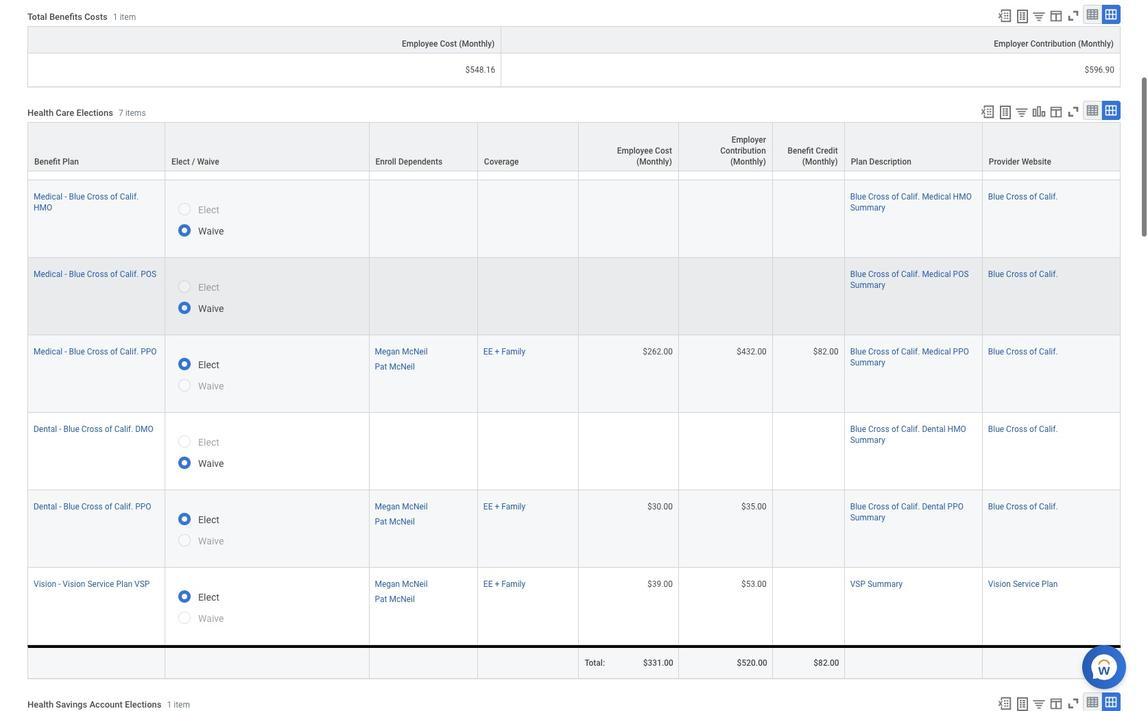 Task type: vqa. For each thing, say whether or not it's contained in the screenshot.
bottom Short Term
no



Task type: describe. For each thing, give the bounding box(es) containing it.
1 horizontal spatial elections
[[125, 700, 162, 711]]

ee + family link for $262.00
[[484, 345, 526, 357]]

pat for vision - vision service plan vsp
[[375, 595, 387, 605]]

1 horizontal spatial cost
[[656, 146, 673, 156]]

of inside blue cross of calif. medical hmo summary
[[892, 192, 900, 202]]

elect for dental - blue cross of calif. ppo
[[198, 515, 219, 526]]

calif. inside blue cross of calif. medical ppo summary
[[902, 347, 921, 357]]

waive for medical - blue cross of calif. hmo
[[198, 226, 224, 237]]

summary for blue cross of calif. medical pos summary
[[851, 281, 886, 290]]

aetna url address link
[[989, 112, 1060, 124]]

elect for medical - blue cross of calif. hmo
[[198, 205, 219, 216]]

website
[[1022, 157, 1052, 167]]

export to worksheets image for elections
[[1015, 697, 1032, 712]]

blue cross of calif. medical hmo summary link
[[851, 190, 973, 213]]

megan mcneil link for $39.00
[[375, 577, 428, 590]]

vsp summary
[[851, 580, 903, 590]]

(monthly) for left employee cost (monthly) popup button
[[459, 39, 495, 49]]

ee + family for $39.00
[[484, 580, 526, 590]]

of inside medical - blue cross of calif. hmo
[[110, 192, 118, 202]]

cross inside blue cross of calif. medical hmo summary
[[869, 192, 890, 202]]

blue cross of calif. medical pos summary
[[851, 270, 970, 290]]

blue cross of calif. medical ppo summary
[[851, 347, 970, 368]]

- for medical - blue cross of calif. pos
[[65, 270, 67, 279]]

0 horizontal spatial employee cost (monthly) button
[[28, 27, 501, 53]]

blue inside blue cross of calif. dental hmo summary
[[851, 425, 867, 435]]

toolbar for 7
[[975, 101, 1122, 122]]

blue inside medical - blue cross of calif. hmo
[[69, 192, 85, 202]]

calif. inside blue cross of calif. dental ppo summary
[[902, 503, 921, 512]]

vision service plan
[[989, 580, 1059, 590]]

blue cross of calif. for blue cross of calif. medical pos summary
[[989, 270, 1059, 279]]

health care elections 7 items
[[27, 108, 146, 118]]

1 vertical spatial expand table image
[[1105, 696, 1119, 710]]

employer for the topmost employer contribution (monthly) popup button
[[995, 39, 1029, 49]]

/
[[192, 157, 195, 167]]

medical - blue cross of calif. ppo
[[34, 347, 157, 357]]

aetna url address
[[989, 115, 1060, 124]]

blue inside medical - blue cross of calif. ppo link
[[69, 347, 85, 357]]

blue inside medical - blue cross of calif. pos link
[[69, 270, 85, 279]]

export to worksheets image for 7
[[998, 104, 1014, 121]]

dental - blue cross of calif. dmo link
[[34, 422, 154, 435]]

2 hdhp from the left
[[905, 115, 928, 124]]

5 row from the top
[[27, 258, 1122, 336]]

employer contribution (monthly) for the topmost employer contribution (monthly) popup button
[[995, 39, 1115, 49]]

dental inside blue cross of calif. dental hmo summary
[[923, 425, 946, 435]]

blue inside dental - blue cross of calif. dmo link
[[63, 425, 80, 435]]

pos inside blue cross of calif. medical pos summary
[[954, 270, 970, 279]]

medical inside medical - blue cross of calif. hmo
[[34, 192, 63, 202]]

1 vertical spatial click to view/edit grid preferences image
[[1049, 697, 1065, 712]]

elect inside popup button
[[172, 157, 190, 167]]

blue cross of calif. link for blue cross of calif. dental hmo summary
[[989, 422, 1059, 435]]

blue cross of calif. for blue cross of calif. medical ppo summary
[[989, 347, 1059, 357]]

blue cross of calif. dental ppo summary
[[851, 503, 964, 523]]

medical inside blue cross of calif. medical hmo summary
[[923, 192, 952, 202]]

fullscreen image
[[1067, 8, 1082, 23]]

summary for blue cross of calif. medical ppo summary
[[851, 358, 886, 368]]

vision service plan link
[[989, 577, 1059, 590]]

savings
[[56, 700, 87, 711]]

contribution for bottommost employer contribution (monthly) popup button
[[721, 146, 767, 156]]

- for dental - blue cross of calif. ppo
[[59, 503, 61, 512]]

blue inside blue cross of calif. medical hmo summary
[[851, 192, 867, 202]]

coverage button
[[478, 123, 579, 171]]

of inside "link"
[[105, 503, 112, 512]]

benefit plan
[[34, 157, 79, 167]]

(monthly) for benefit credit (monthly) popup button
[[803, 157, 839, 167]]

export to excel image for 7
[[981, 104, 996, 119]]

0 vertical spatial cost
[[440, 39, 457, 49]]

pat mcneil link for vision - vision service plan vsp
[[375, 593, 415, 605]]

dmo
[[135, 425, 154, 435]]

$432.00
[[737, 347, 767, 357]]

cross inside medical - blue cross of calif. pos link
[[87, 270, 108, 279]]

dental - blue cross of calif. ppo link
[[34, 500, 151, 512]]

export to worksheets image for 1
[[1015, 8, 1032, 25]]

waive for dental - blue cross of calif. ppo
[[198, 536, 224, 547]]

vision for vision - vision service plan vsp
[[34, 580, 56, 590]]

9 row from the top
[[27, 568, 1122, 646]]

select to filter grid data image for elections
[[1032, 697, 1047, 712]]

$331.00
[[644, 659, 674, 669]]

plan)
[[101, 126, 120, 135]]

expand table image
[[1105, 8, 1119, 21]]

benefit credit (monthly) button
[[773, 123, 845, 171]]

blue cross of calif. medical hmo summary
[[851, 192, 973, 213]]

enroll dependents
[[376, 157, 443, 167]]

row containing employer contribution (monthly)
[[27, 122, 1122, 172]]

(high
[[117, 115, 137, 124]]

item inside health savings account elections 1 item
[[174, 701, 190, 711]]

pat mcneil for dental - blue cross of calif. ppo
[[375, 518, 415, 527]]

enroll dependents button
[[370, 123, 478, 171]]

cross inside blue cross of calif. medical pos summary
[[869, 270, 890, 279]]

0 vertical spatial fullscreen image
[[1067, 104, 1082, 119]]

select to filter grid data image for 7
[[1015, 105, 1030, 119]]

$30.00
[[648, 503, 673, 512]]

benefit for benefit plan
[[34, 157, 60, 167]]

table image for elections
[[1087, 696, 1100, 710]]

of inside blue cross of calif. dental ppo summary
[[892, 503, 900, 512]]

(monthly) for bottommost employer contribution (monthly) popup button
[[731, 157, 767, 167]]

- for medical - aetna hdhp (high deductible health plan)
[[65, 115, 67, 124]]

costs
[[84, 12, 108, 22]]

calif. inside blue cross of calif. dental hmo summary
[[902, 425, 921, 435]]

benefit for benefit credit (monthly)
[[788, 146, 814, 156]]

vision - vision service plan vsp
[[34, 580, 150, 590]]

table image
[[1087, 104, 1100, 117]]

provider website button
[[983, 123, 1121, 171]]

$39.00
[[648, 580, 673, 590]]

blue cross of calif. medical ppo summary link
[[851, 345, 970, 368]]

medical - blue cross of calif. pos
[[34, 270, 157, 279]]

description
[[870, 157, 912, 167]]

blue cross of calif. link for blue cross of calif. dental ppo summary
[[989, 500, 1059, 512]]

service inside 'vision service plan' link
[[1014, 580, 1040, 590]]

click to view/edit grid preferences image
[[1049, 8, 1065, 23]]

- for medical - blue cross of calif. ppo
[[65, 347, 67, 357]]

health savings account elections 1 item
[[27, 700, 190, 711]]

elect for medical - blue cross of calif. pos
[[198, 282, 219, 293]]

hdhp inside "medical - aetna hdhp (high deductible health plan)"
[[92, 115, 115, 124]]

ee for $30.00
[[484, 503, 493, 512]]

items
[[125, 109, 146, 118]]

pat mcneil for medical - blue cross of calif. ppo
[[375, 363, 415, 372]]

aetna for aetna medical hdhp summary
[[851, 115, 872, 124]]

$262.00
[[643, 347, 673, 357]]

medical inside "medical - aetna hdhp (high deductible health plan)"
[[34, 115, 63, 124]]

service inside vision - vision service plan vsp link
[[87, 580, 114, 590]]

family for $262.00
[[502, 347, 526, 357]]

blue cross of calif. dental ppo summary link
[[851, 500, 964, 523]]

deductible
[[34, 126, 73, 135]]

calif. inside blue cross of calif. medical pos summary
[[902, 270, 921, 279]]

health inside "medical - aetna hdhp (high deductible health plan)"
[[75, 126, 99, 135]]

family for $30.00
[[502, 503, 526, 512]]

table image for 1
[[1087, 8, 1100, 21]]

toolbar for 1
[[992, 5, 1122, 26]]

$82.00 for $432.00
[[814, 347, 839, 357]]

plan description
[[852, 157, 912, 167]]

blue inside blue cross of calif. medical pos summary
[[851, 270, 867, 279]]

ee + family for $262.00
[[484, 347, 526, 357]]

row containing total:
[[27, 646, 1122, 680]]

4 row from the top
[[27, 181, 1122, 258]]

dental inside blue cross of calif. dental ppo summary
[[923, 503, 946, 512]]

health for savings
[[27, 700, 54, 711]]

megan mcneil link for $30.00
[[375, 500, 428, 512]]

- for medical - blue cross of calif. hmo
[[65, 192, 67, 202]]

contribution for the topmost employer contribution (monthly) popup button
[[1031, 39, 1077, 49]]

export to excel image for elections
[[998, 697, 1013, 712]]

address
[[1029, 115, 1060, 124]]

ee for $39.00
[[484, 580, 493, 590]]

export to excel image
[[998, 8, 1013, 23]]

pat mcneil for vision - vision service plan vsp
[[375, 595, 415, 605]]

total:
[[585, 659, 605, 669]]

summary for blue cross of calif. medical hmo summary
[[851, 203, 886, 213]]

medical - blue cross of calif. hmo link
[[34, 190, 139, 213]]

+ for $262.00
[[495, 347, 500, 357]]

credit
[[816, 146, 839, 156]]

$596.90
[[1085, 65, 1115, 75]]

toolbar for elections
[[992, 693, 1122, 712]]

$53.00
[[742, 580, 767, 590]]

0 vertical spatial employer contribution (monthly) button
[[502, 27, 1121, 53]]

pat mcneil link for medical - blue cross of calif. ppo
[[375, 360, 415, 372]]

provider
[[990, 157, 1020, 167]]

$35.00
[[742, 503, 767, 512]]

benefits
[[49, 12, 82, 22]]

calif. inside medical - blue cross of calif. hmo
[[120, 192, 139, 202]]

(monthly) for the topmost employer contribution (monthly) popup button
[[1079, 39, 1115, 49]]

ee for $262.00
[[484, 347, 493, 357]]

pat for dental - blue cross of calif. ppo
[[375, 518, 387, 527]]

account
[[90, 700, 123, 711]]



Task type: locate. For each thing, give the bounding box(es) containing it.
employer left benefit credit (monthly) popup button
[[732, 135, 767, 145]]

1 vertical spatial megan mcneil
[[375, 503, 428, 512]]

blue cross of calif. medical pos summary link
[[851, 267, 970, 290]]

benefit plan button
[[28, 123, 165, 171]]

2 vertical spatial megan mcneil link
[[375, 577, 428, 590]]

$82.00 for $520.00
[[814, 659, 840, 669]]

0 vertical spatial employee cost (monthly)
[[402, 39, 495, 49]]

elect for vision - vision service plan vsp
[[198, 592, 219, 603]]

0 vertical spatial pat mcneil
[[375, 363, 415, 372]]

1 vertical spatial +
[[495, 503, 500, 512]]

items selected list for $262.00
[[375, 345, 450, 373]]

hmo
[[954, 192, 973, 202], [34, 203, 52, 213], [948, 425, 967, 435]]

2 pos from the left
[[954, 270, 970, 279]]

- inside "link"
[[59, 503, 61, 512]]

1 horizontal spatial 1
[[167, 701, 172, 711]]

1 blue cross of calif. link from the top
[[989, 190, 1059, 202]]

items selected list for $30.00
[[375, 500, 450, 528]]

toolbar
[[992, 5, 1122, 26], [975, 101, 1122, 122], [992, 693, 1122, 712]]

0 vertical spatial export to excel image
[[981, 104, 996, 119]]

ee
[[484, 347, 493, 357], [484, 503, 493, 512], [484, 580, 493, 590]]

7
[[119, 109, 123, 118]]

summary for blue cross of calif. dental ppo summary
[[851, 514, 886, 523]]

url
[[1012, 115, 1027, 124]]

aetna
[[69, 115, 90, 124], [851, 115, 872, 124], [989, 115, 1010, 124]]

health for care
[[27, 108, 54, 118]]

employer contribution (monthly) for bottommost employer contribution (monthly) popup button
[[721, 135, 767, 167]]

hmo for blue cross of calif. medical hmo summary
[[954, 192, 973, 202]]

megan for dental - blue cross of calif. ppo
[[375, 503, 400, 512]]

ppo inside blue cross of calif. dental ppo summary
[[948, 503, 964, 512]]

1 + from the top
[[495, 347, 500, 357]]

calif. inside blue cross of calif. medical hmo summary
[[902, 192, 921, 202]]

employer contribution (monthly) down click to view/edit grid preferences icon
[[995, 39, 1115, 49]]

of
[[110, 192, 118, 202], [892, 192, 900, 202], [1030, 192, 1038, 202], [110, 270, 118, 279], [892, 270, 900, 279], [1030, 270, 1038, 279], [110, 347, 118, 357], [892, 347, 900, 357], [1030, 347, 1038, 357], [105, 425, 112, 435], [892, 425, 900, 435], [1030, 425, 1038, 435], [105, 503, 112, 512], [892, 503, 900, 512], [1030, 503, 1038, 512]]

1 vertical spatial employee
[[617, 146, 653, 156]]

0 horizontal spatial item
[[120, 13, 136, 22]]

0 horizontal spatial pos
[[141, 270, 157, 279]]

ee + family for $30.00
[[484, 503, 526, 512]]

10 row from the top
[[27, 646, 1122, 680]]

1 horizontal spatial employee cost (monthly)
[[617, 146, 673, 167]]

1 service from the left
[[87, 580, 114, 590]]

waive for medical - blue cross of calif. pos
[[198, 303, 224, 314]]

3 megan from the top
[[375, 580, 400, 590]]

elect / waive button
[[165, 123, 369, 171]]

total
[[27, 12, 47, 22]]

1 ee + family from the top
[[484, 347, 526, 357]]

3 items selected list from the top
[[375, 577, 450, 606]]

0 vertical spatial hmo
[[954, 192, 973, 202]]

health
[[27, 108, 54, 118], [75, 126, 99, 135], [27, 700, 54, 711]]

2 table image from the top
[[1087, 696, 1100, 710]]

medical - blue cross of calif. pos link
[[34, 267, 157, 279]]

medical - blue cross of calif. hmo
[[34, 192, 139, 213]]

3 + from the top
[[495, 580, 500, 590]]

- inside medical - blue cross of calif. hmo
[[65, 192, 67, 202]]

3 megan mcneil link from the top
[[375, 577, 428, 590]]

elections right account at the left bottom
[[125, 700, 162, 711]]

1 horizontal spatial pos
[[954, 270, 970, 279]]

hdhp up plan)
[[92, 115, 115, 124]]

2 service from the left
[[1014, 580, 1040, 590]]

row containing employee cost (monthly)
[[27, 26, 1122, 54]]

1 horizontal spatial export to excel image
[[998, 697, 1013, 712]]

2 megan mcneil from the top
[[375, 503, 428, 512]]

1 horizontal spatial contribution
[[1031, 39, 1077, 49]]

enroll
[[376, 157, 397, 167]]

vision for vision service plan
[[989, 580, 1012, 590]]

1
[[113, 13, 118, 22], [167, 701, 172, 711]]

elections up plan)
[[77, 108, 113, 118]]

1 vertical spatial pat
[[375, 518, 387, 527]]

0 horizontal spatial employee
[[402, 39, 438, 49]]

2 blue cross of calif. from the top
[[989, 270, 1059, 279]]

employee cost (monthly) for left employee cost (monthly) popup button
[[402, 39, 495, 49]]

hmo inside blue cross of calif. medical hmo summary
[[954, 192, 973, 202]]

2 family from the top
[[502, 503, 526, 512]]

-
[[65, 115, 67, 124], [65, 192, 67, 202], [65, 270, 67, 279], [65, 347, 67, 357], [59, 425, 61, 435], [59, 503, 61, 512], [58, 580, 61, 590]]

elect
[[172, 157, 190, 167], [198, 205, 219, 216], [198, 282, 219, 293], [198, 360, 219, 371], [198, 437, 219, 448], [198, 515, 219, 526], [198, 592, 219, 603]]

provider website
[[990, 157, 1052, 167]]

- for vision - vision service plan vsp
[[58, 580, 61, 590]]

medical - aetna hdhp (high deductible health plan) link
[[34, 112, 137, 135]]

plan
[[63, 157, 79, 167], [852, 157, 868, 167], [116, 580, 133, 590], [1042, 580, 1059, 590]]

0 vertical spatial employer contribution (monthly)
[[995, 39, 1115, 49]]

ee + family
[[484, 347, 526, 357], [484, 503, 526, 512], [484, 580, 526, 590]]

1 megan mcneil from the top
[[375, 347, 428, 357]]

2 vertical spatial ee + family link
[[484, 577, 526, 590]]

export to excel image
[[981, 104, 996, 119], [998, 697, 1013, 712]]

aetna inside "medical - aetna hdhp (high deductible health plan)"
[[69, 115, 90, 124]]

waive row
[[27, 103, 1122, 181]]

summary inside "waive" row
[[930, 115, 965, 124]]

1 vertical spatial ee + family link
[[484, 500, 526, 512]]

2 ee from the top
[[484, 503, 493, 512]]

1 vertical spatial contribution
[[721, 146, 767, 156]]

2 blue cross of calif. link from the top
[[989, 267, 1059, 279]]

(monthly) inside 'benefit credit (monthly)'
[[803, 157, 839, 167]]

dental - blue cross of calif. ppo
[[34, 503, 151, 512]]

cross inside blue cross of calif. medical ppo summary
[[869, 347, 890, 357]]

0 horizontal spatial vsp
[[135, 580, 150, 590]]

2 pat from the top
[[375, 518, 387, 527]]

ee + family link for $39.00
[[484, 577, 526, 590]]

summary inside blue cross of calif. medical hmo summary
[[851, 203, 886, 213]]

1 aetna from the left
[[69, 115, 90, 124]]

aetna medical hdhp summary
[[851, 115, 965, 124]]

3 megan mcneil from the top
[[375, 580, 428, 590]]

health down 'health care elections 7 items'
[[75, 126, 99, 135]]

1 horizontal spatial hdhp
[[905, 115, 928, 124]]

of inside blue cross of calif. dental hmo summary
[[892, 425, 900, 435]]

1 pat mcneil link from the top
[[375, 360, 415, 372]]

megan for medical - blue cross of calif. ppo
[[375, 347, 400, 357]]

0 vertical spatial ee + family link
[[484, 345, 526, 357]]

3 blue cross of calif. link from the top
[[989, 345, 1059, 357]]

(monthly)
[[459, 39, 495, 49], [1079, 39, 1115, 49], [637, 157, 673, 167], [731, 157, 767, 167], [803, 157, 839, 167]]

1 megan from the top
[[375, 347, 400, 357]]

1 right account at the left bottom
[[167, 701, 172, 711]]

blue cross of calif. link for blue cross of calif. medical pos summary
[[989, 267, 1059, 279]]

0 vertical spatial employee cost (monthly) button
[[28, 27, 501, 53]]

employee for left employee cost (monthly) popup button
[[402, 39, 438, 49]]

6 row from the top
[[27, 336, 1122, 413]]

medical - aetna hdhp (high deductible health plan)
[[34, 115, 137, 135]]

care
[[56, 108, 74, 118]]

of inside blue cross of calif. medical ppo summary
[[892, 347, 900, 357]]

pat mcneil link
[[375, 360, 415, 372], [375, 515, 415, 527], [375, 593, 415, 605]]

cross inside blue cross of calif. dental hmo summary
[[869, 425, 890, 435]]

employer for bottommost employer contribution (monthly) popup button
[[732, 135, 767, 145]]

1 vertical spatial benefit
[[34, 157, 60, 167]]

2 vertical spatial +
[[495, 580, 500, 590]]

0 vertical spatial megan mcneil link
[[375, 345, 428, 357]]

0 horizontal spatial employer
[[732, 135, 767, 145]]

item
[[120, 13, 136, 22], [174, 701, 190, 711]]

2 vertical spatial ee
[[484, 580, 493, 590]]

2 aetna from the left
[[851, 115, 872, 124]]

plan inside popup button
[[63, 157, 79, 167]]

0 horizontal spatial 1
[[113, 13, 118, 22]]

click to view/edit grid preferences image
[[1049, 104, 1065, 119], [1049, 697, 1065, 712]]

2 vsp from the left
[[851, 580, 866, 590]]

1 horizontal spatial employee cost (monthly) button
[[580, 123, 679, 171]]

pat mcneil link for dental - blue cross of calif. ppo
[[375, 515, 415, 527]]

0 vertical spatial item
[[120, 13, 136, 22]]

megan
[[375, 347, 400, 357], [375, 503, 400, 512], [375, 580, 400, 590]]

0 vertical spatial export to worksheets image
[[1015, 8, 1032, 25]]

cross inside dental - blue cross of calif. dmo link
[[82, 425, 103, 435]]

1 blue cross of calif. from the top
[[989, 192, 1059, 202]]

cross inside medical - blue cross of calif. ppo link
[[87, 347, 108, 357]]

0 vertical spatial click to view/edit grid preferences image
[[1049, 104, 1065, 119]]

1 vertical spatial table image
[[1087, 696, 1100, 710]]

1 family from the top
[[502, 347, 526, 357]]

plan inside "popup button"
[[852, 157, 868, 167]]

megan mcneil link for $262.00
[[375, 345, 428, 357]]

employer down export to excel image
[[995, 39, 1029, 49]]

1 pat from the top
[[375, 363, 387, 372]]

contribution left benefit credit (monthly) popup button
[[721, 146, 767, 156]]

1 ee from the top
[[484, 347, 493, 357]]

summary inside blue cross of calif. dental hmo summary
[[851, 436, 886, 446]]

summary inside blue cross of calif. medical ppo summary
[[851, 358, 886, 368]]

dental inside "link"
[[34, 503, 57, 512]]

summary inside blue cross of calif. dental ppo summary
[[851, 514, 886, 523]]

0 vertical spatial megan
[[375, 347, 400, 357]]

pat
[[375, 363, 387, 372], [375, 518, 387, 527], [375, 595, 387, 605]]

dental - blue cross of calif. dmo
[[34, 425, 154, 435]]

calif.
[[120, 192, 139, 202], [902, 192, 921, 202], [1040, 192, 1059, 202], [120, 270, 139, 279], [902, 270, 921, 279], [1040, 270, 1059, 279], [120, 347, 139, 357], [902, 347, 921, 357], [1040, 347, 1059, 357], [114, 425, 133, 435], [902, 425, 921, 435], [1040, 425, 1059, 435], [114, 503, 133, 512], [902, 503, 921, 512], [1040, 503, 1059, 512]]

row
[[27, 26, 1122, 54], [27, 54, 1122, 87], [27, 122, 1122, 172], [27, 181, 1122, 258], [27, 258, 1122, 336], [27, 336, 1122, 413], [27, 413, 1122, 491], [27, 491, 1122, 568], [27, 568, 1122, 646], [27, 646, 1122, 680]]

blue cross of calif. dental hmo summary
[[851, 425, 967, 446]]

aetna left the url
[[989, 115, 1010, 124]]

2 vertical spatial select to filter grid data image
[[1032, 697, 1047, 712]]

blue
[[69, 192, 85, 202], [851, 192, 867, 202], [989, 192, 1005, 202], [69, 270, 85, 279], [851, 270, 867, 279], [989, 270, 1005, 279], [69, 347, 85, 357], [851, 347, 867, 357], [989, 347, 1005, 357], [63, 425, 80, 435], [851, 425, 867, 435], [989, 425, 1005, 435], [63, 503, 80, 512], [851, 503, 867, 512], [989, 503, 1005, 512]]

1 vertical spatial item
[[174, 701, 190, 711]]

1 items selected list from the top
[[375, 345, 450, 373]]

blue cross of calif. for blue cross of calif. medical hmo summary
[[989, 192, 1059, 202]]

blue cross of calif. dental hmo summary link
[[851, 422, 967, 446]]

1 vision from the left
[[34, 580, 56, 590]]

- inside "medical - aetna hdhp (high deductible health plan)"
[[65, 115, 67, 124]]

3 blue cross of calif. from the top
[[989, 347, 1059, 357]]

2 vertical spatial toolbar
[[992, 693, 1122, 712]]

0 vertical spatial items selected list
[[375, 345, 450, 373]]

1 vsp from the left
[[135, 580, 150, 590]]

employer contribution (monthly) left benefit credit (monthly) popup button
[[721, 135, 767, 167]]

aetna up plan description at the top
[[851, 115, 872, 124]]

elect for dental - blue cross of calif. dmo
[[198, 437, 219, 448]]

hmo for blue cross of calif. dental hmo summary
[[948, 425, 967, 435]]

blue inside blue cross of calif. medical ppo summary
[[851, 347, 867, 357]]

cross inside medical - blue cross of calif. hmo
[[87, 192, 108, 202]]

1 hdhp from the left
[[92, 115, 115, 124]]

medical inside blue cross of calif. medical ppo summary
[[923, 347, 952, 357]]

megan mcneil for $262.00
[[375, 347, 428, 357]]

megan mcneil for $39.00
[[375, 580, 428, 590]]

vision
[[34, 580, 56, 590], [63, 580, 85, 590], [989, 580, 1012, 590]]

view election package - expand/collapse chart image
[[1032, 104, 1047, 119]]

waive for medical - aetna hdhp (high deductible health plan)
[[198, 148, 224, 159]]

aetna medical hdhp summary link
[[851, 112, 965, 124]]

dental
[[34, 425, 57, 435], [923, 425, 946, 435], [34, 503, 57, 512], [923, 503, 946, 512]]

0 horizontal spatial service
[[87, 580, 114, 590]]

coverage
[[484, 157, 519, 167]]

employee cost (monthly) for employee cost (monthly) popup button to the right
[[617, 146, 673, 167]]

1 horizontal spatial benefit
[[788, 146, 814, 156]]

megan mcneil for $30.00
[[375, 503, 428, 512]]

5 blue cross of calif. from the top
[[989, 503, 1059, 512]]

0 vertical spatial megan mcneil
[[375, 347, 428, 357]]

employee for employee cost (monthly) popup button to the right
[[617, 146, 653, 156]]

0 horizontal spatial employee cost (monthly)
[[402, 39, 495, 49]]

2 vision from the left
[[63, 580, 85, 590]]

2 vertical spatial export to worksheets image
[[1015, 697, 1032, 712]]

+ for $30.00
[[495, 503, 500, 512]]

ppo
[[141, 347, 157, 357], [954, 347, 970, 357], [135, 503, 151, 512], [948, 503, 964, 512]]

+ for $39.00
[[495, 580, 500, 590]]

2 vertical spatial pat mcneil link
[[375, 593, 415, 605]]

employer
[[995, 39, 1029, 49], [732, 135, 767, 145]]

3 pat mcneil from the top
[[375, 595, 415, 605]]

1 vertical spatial employer contribution (monthly) button
[[679, 123, 773, 171]]

2 items selected list from the top
[[375, 500, 450, 528]]

2 + from the top
[[495, 503, 500, 512]]

ppo inside "link"
[[135, 503, 151, 512]]

0 vertical spatial employee
[[402, 39, 438, 49]]

blue inside dental - blue cross of calif. ppo "link"
[[63, 503, 80, 512]]

vsp summary link
[[851, 577, 903, 590]]

$548.16
[[466, 65, 496, 75]]

1 horizontal spatial service
[[1014, 580, 1040, 590]]

summary for blue cross of calif. dental hmo summary
[[851, 436, 886, 446]]

blue inside blue cross of calif. dental ppo summary
[[851, 503, 867, 512]]

fullscreen image
[[1067, 104, 1082, 119], [1067, 697, 1082, 712]]

waive for medical - blue cross of calif. ppo
[[198, 381, 224, 392]]

export to worksheets image
[[1015, 8, 1032, 25], [998, 104, 1014, 121], [1015, 697, 1032, 712]]

health left savings
[[27, 700, 54, 711]]

megan mcneil link
[[375, 345, 428, 357], [375, 500, 428, 512], [375, 577, 428, 590]]

2 megan mcneil link from the top
[[375, 500, 428, 512]]

3 ee + family link from the top
[[484, 577, 526, 590]]

mcneil
[[402, 347, 428, 357], [389, 363, 415, 372], [402, 503, 428, 512], [389, 518, 415, 527], [402, 580, 428, 590], [389, 595, 415, 605]]

benefit inside 'benefit credit (monthly)'
[[788, 146, 814, 156]]

- for dental - blue cross of calif. dmo
[[59, 425, 61, 435]]

cross inside dental - blue cross of calif. ppo "link"
[[82, 503, 103, 512]]

1 vertical spatial export to excel image
[[998, 697, 1013, 712]]

ee + family link
[[484, 345, 526, 357], [484, 500, 526, 512], [484, 577, 526, 590]]

3 pat from the top
[[375, 595, 387, 605]]

1 ee + family link from the top
[[484, 345, 526, 357]]

7 row from the top
[[27, 413, 1122, 491]]

2 vertical spatial hmo
[[948, 425, 967, 435]]

cross inside blue cross of calif. dental ppo summary
[[869, 503, 890, 512]]

employee cost (monthly) button
[[28, 27, 501, 53], [580, 123, 679, 171]]

3 row from the top
[[27, 122, 1122, 172]]

0 vertical spatial ee
[[484, 347, 493, 357]]

select to filter grid data image for 1
[[1032, 9, 1047, 23]]

0 vertical spatial $82.00
[[814, 347, 839, 357]]

summary
[[930, 115, 965, 124], [851, 203, 886, 213], [851, 281, 886, 290], [851, 358, 886, 368], [851, 436, 886, 446], [851, 514, 886, 523], [868, 580, 903, 590]]

expand table image
[[1105, 104, 1119, 117], [1105, 696, 1119, 710]]

pat for medical - blue cross of calif. ppo
[[375, 363, 387, 372]]

pos inside medical - blue cross of calif. pos link
[[141, 270, 157, 279]]

items selected list
[[375, 345, 450, 373], [375, 500, 450, 528], [375, 577, 450, 606]]

employer contribution (monthly)
[[995, 39, 1115, 49], [721, 135, 767, 167]]

1 vertical spatial items selected list
[[375, 500, 450, 528]]

vsp
[[135, 580, 150, 590], [851, 580, 866, 590]]

family for $39.00
[[502, 580, 526, 590]]

$520.00
[[738, 659, 768, 669]]

ee + family link for $30.00
[[484, 500, 526, 512]]

1 right costs
[[113, 13, 118, 22]]

vision - vision service plan vsp link
[[34, 577, 150, 590]]

1 row from the top
[[27, 26, 1122, 54]]

waive inside popup button
[[197, 157, 219, 167]]

medical - blue cross of calif. ppo link
[[34, 345, 157, 357]]

blue cross of calif. link for blue cross of calif. medical ppo summary
[[989, 345, 1059, 357]]

employer contribution (monthly) button
[[502, 27, 1121, 53], [679, 123, 773, 171]]

item inside total benefits costs 1 item
[[120, 13, 136, 22]]

2 vertical spatial megan mcneil
[[375, 580, 428, 590]]

1 pos from the left
[[141, 270, 157, 279]]

pos
[[141, 270, 157, 279], [954, 270, 970, 279]]

1 vertical spatial megan mcneil link
[[375, 500, 428, 512]]

1 vertical spatial ee + family
[[484, 503, 526, 512]]

1 vertical spatial employer contribution (monthly)
[[721, 135, 767, 167]]

2 megan from the top
[[375, 503, 400, 512]]

0 vertical spatial expand table image
[[1105, 104, 1119, 117]]

2 vertical spatial ee + family
[[484, 580, 526, 590]]

0 horizontal spatial benefit
[[34, 157, 60, 167]]

1 vertical spatial elections
[[125, 700, 162, 711]]

1 vertical spatial employee cost (monthly) button
[[580, 123, 679, 171]]

you must choose to either elect or waive coverage in each benefit plan listed to the left.  for each benefit plan type (e.g. medical, dental), you may elect coverage in only one benefit plan. image
[[179, 122, 219, 140]]

0 vertical spatial contribution
[[1031, 39, 1077, 49]]

table image
[[1087, 8, 1100, 21], [1087, 696, 1100, 710]]

1 vertical spatial ee
[[484, 503, 493, 512]]

summary inside blue cross of calif. medical pos summary
[[851, 281, 886, 290]]

blue cross of calif. link for blue cross of calif. medical hmo summary
[[989, 190, 1059, 202]]

3 ee + family from the top
[[484, 580, 526, 590]]

2 vertical spatial megan
[[375, 580, 400, 590]]

contribution down click to view/edit grid preferences icon
[[1031, 39, 1077, 49]]

1 vertical spatial pat mcneil link
[[375, 515, 415, 527]]

plan description button
[[845, 123, 983, 171]]

1 megan mcneil link from the top
[[375, 345, 428, 357]]

1 horizontal spatial employer contribution (monthly)
[[995, 39, 1115, 49]]

+
[[495, 347, 500, 357], [495, 503, 500, 512], [495, 580, 500, 590]]

health up deductible
[[27, 108, 54, 118]]

blue cross of calif. for blue cross of calif. dental ppo summary
[[989, 503, 1059, 512]]

medical inside blue cross of calif. medical pos summary
[[923, 270, 952, 279]]

0 vertical spatial +
[[495, 347, 500, 357]]

family
[[502, 347, 526, 357], [502, 503, 526, 512], [502, 580, 526, 590]]

1 vertical spatial export to worksheets image
[[998, 104, 1014, 121]]

benefit down deductible
[[34, 157, 60, 167]]

2 ee + family from the top
[[484, 503, 526, 512]]

3 pat mcneil link from the top
[[375, 593, 415, 605]]

1 inside total benefits costs 1 item
[[113, 13, 118, 22]]

hmo inside blue cross of calif. dental hmo summary
[[948, 425, 967, 435]]

3 ee from the top
[[484, 580, 493, 590]]

dependents
[[399, 157, 443, 167]]

0 horizontal spatial vision
[[34, 580, 56, 590]]

0 vertical spatial pat
[[375, 363, 387, 372]]

items selected list for $39.00
[[375, 577, 450, 606]]

0 horizontal spatial export to excel image
[[981, 104, 996, 119]]

1 horizontal spatial vision
[[63, 580, 85, 590]]

total benefits costs 1 item
[[27, 12, 136, 22]]

hmo inside medical - blue cross of calif. hmo
[[34, 203, 52, 213]]

2 pat mcneil from the top
[[375, 518, 415, 527]]

2 horizontal spatial aetna
[[989, 115, 1010, 124]]

1 vertical spatial toolbar
[[975, 101, 1122, 122]]

0 horizontal spatial contribution
[[721, 146, 767, 156]]

2 row from the top
[[27, 54, 1122, 87]]

1 vertical spatial cost
[[656, 146, 673, 156]]

3 vision from the left
[[989, 580, 1012, 590]]

2 vertical spatial pat
[[375, 595, 387, 605]]

4 blue cross of calif. from the top
[[989, 425, 1059, 435]]

1 horizontal spatial employer
[[995, 39, 1029, 49]]

1 vertical spatial hmo
[[34, 203, 52, 213]]

aetna for aetna url address
[[989, 115, 1010, 124]]

(monthly) for employee cost (monthly) popup button to the right
[[637, 157, 673, 167]]

1 table image from the top
[[1087, 8, 1100, 21]]

1 vertical spatial health
[[75, 126, 99, 135]]

waive for vision - vision service plan vsp
[[198, 614, 224, 625]]

row containing $548.16
[[27, 54, 1122, 87]]

5 blue cross of calif. link from the top
[[989, 500, 1059, 512]]

0 horizontal spatial hdhp
[[92, 115, 115, 124]]

select to filter grid data image
[[1032, 9, 1047, 23], [1015, 105, 1030, 119], [1032, 697, 1047, 712]]

0 vertical spatial pat mcneil link
[[375, 360, 415, 372]]

aetna up deductible
[[69, 115, 90, 124]]

1 horizontal spatial item
[[174, 701, 190, 711]]

3 family from the top
[[502, 580, 526, 590]]

elect / waive
[[172, 157, 219, 167]]

1 inside health savings account elections 1 item
[[167, 701, 172, 711]]

blue cross of calif. for blue cross of calif. dental hmo summary
[[989, 425, 1059, 435]]

benefit credit (monthly)
[[788, 146, 839, 167]]

1 vertical spatial employee cost (monthly)
[[617, 146, 673, 167]]

ppo inside blue cross of calif. medical ppo summary
[[954, 347, 970, 357]]

elect for medical - blue cross of calif. ppo
[[198, 360, 219, 371]]

3 aetna from the left
[[989, 115, 1010, 124]]

0 horizontal spatial elections
[[77, 108, 113, 118]]

2 ee + family link from the top
[[484, 500, 526, 512]]

0 vertical spatial 1
[[113, 13, 118, 22]]

elections
[[77, 108, 113, 118], [125, 700, 162, 711]]

4 blue cross of calif. link from the top
[[989, 422, 1059, 435]]

cell
[[580, 103, 679, 181], [679, 103, 773, 181], [773, 103, 845, 181], [370, 181, 478, 258], [478, 181, 580, 258], [580, 181, 679, 258], [679, 181, 773, 258], [773, 181, 845, 258], [370, 258, 478, 336], [478, 258, 580, 336], [580, 258, 679, 336], [679, 258, 773, 336], [773, 258, 845, 336], [370, 413, 478, 491], [478, 413, 580, 491], [580, 413, 679, 491], [679, 413, 773, 491], [773, 413, 845, 491], [773, 491, 845, 568], [773, 568, 845, 646], [27, 646, 165, 680], [165, 646, 370, 680], [370, 646, 478, 680], [478, 646, 580, 680], [845, 646, 983, 680], [983, 646, 1122, 680]]

1 vertical spatial select to filter grid data image
[[1015, 105, 1030, 119]]

0 vertical spatial toolbar
[[992, 5, 1122, 26]]

of inside blue cross of calif. medical pos summary
[[892, 270, 900, 279]]

hdhp up description
[[905, 115, 928, 124]]

8 row from the top
[[27, 491, 1122, 568]]

2 pat mcneil link from the top
[[375, 515, 415, 527]]

calif. inside "link"
[[114, 503, 133, 512]]

0 vertical spatial employer
[[995, 39, 1029, 49]]

waive for dental - blue cross of calif. dmo
[[198, 459, 224, 470]]

employee
[[402, 39, 438, 49], [617, 146, 653, 156]]

megan for vision - vision service plan vsp
[[375, 580, 400, 590]]

1 horizontal spatial employee
[[617, 146, 653, 156]]

1 vertical spatial fullscreen image
[[1067, 697, 1082, 712]]

1 pat mcneil from the top
[[375, 363, 415, 372]]

benefit left credit
[[788, 146, 814, 156]]



